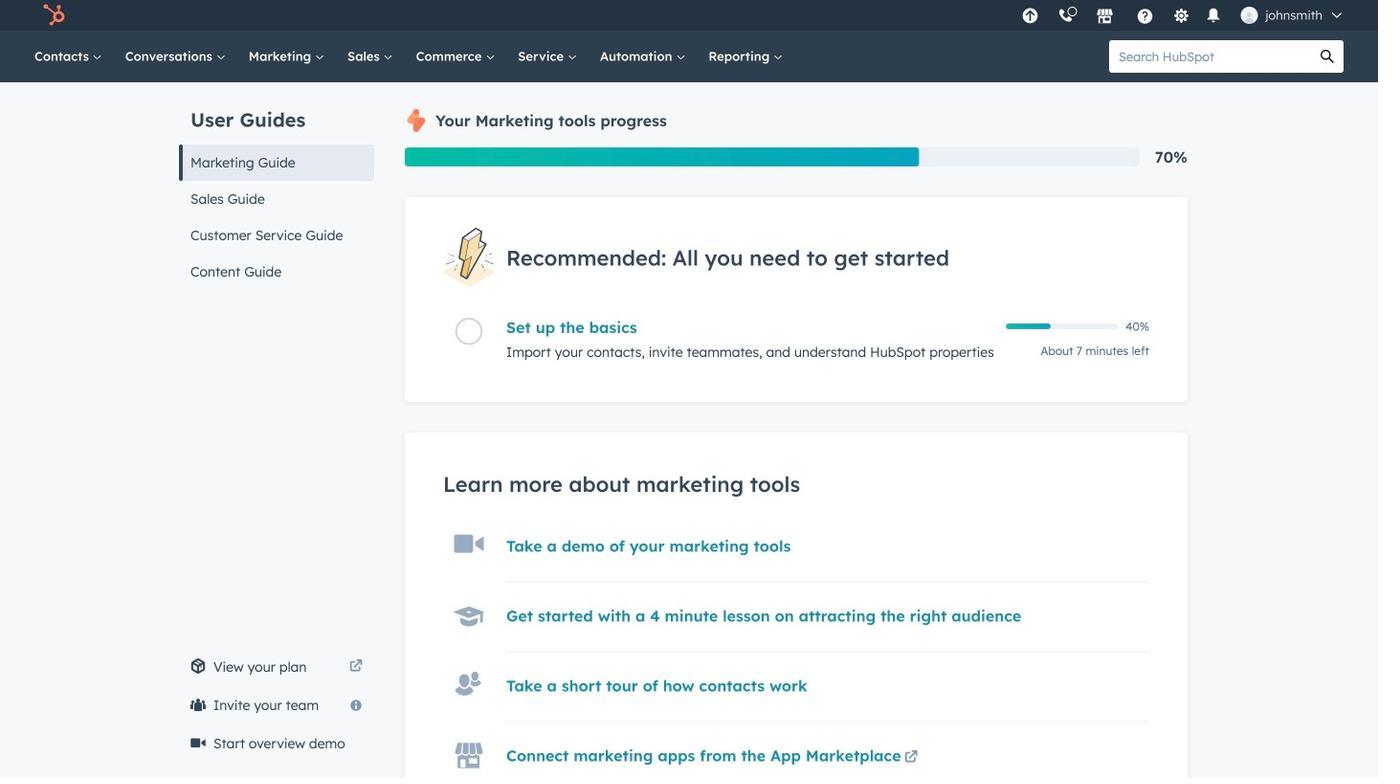 Task type: locate. For each thing, give the bounding box(es) containing it.
user guides element
[[179, 82, 374, 290]]

1 link opens in a new window image from the top
[[905, 747, 918, 770]]

link opens in a new window image
[[905, 747, 918, 770], [905, 752, 918, 765]]

[object object] complete progress bar
[[1006, 324, 1051, 330]]

2 link opens in a new window image from the top
[[905, 752, 918, 765]]

link opens in a new window image
[[350, 656, 363, 679], [350, 661, 363, 674]]

menu
[[1012, 0, 1356, 31]]

progress bar
[[405, 147, 920, 167]]



Task type: describe. For each thing, give the bounding box(es) containing it.
2 link opens in a new window image from the top
[[350, 661, 363, 674]]

1 link opens in a new window image from the top
[[350, 656, 363, 679]]

marketplaces image
[[1097, 9, 1114, 26]]

Search HubSpot search field
[[1110, 40, 1312, 73]]

john smith image
[[1241, 7, 1259, 24]]



Task type: vqa. For each thing, say whether or not it's contained in the screenshot.
User Guides element
yes



